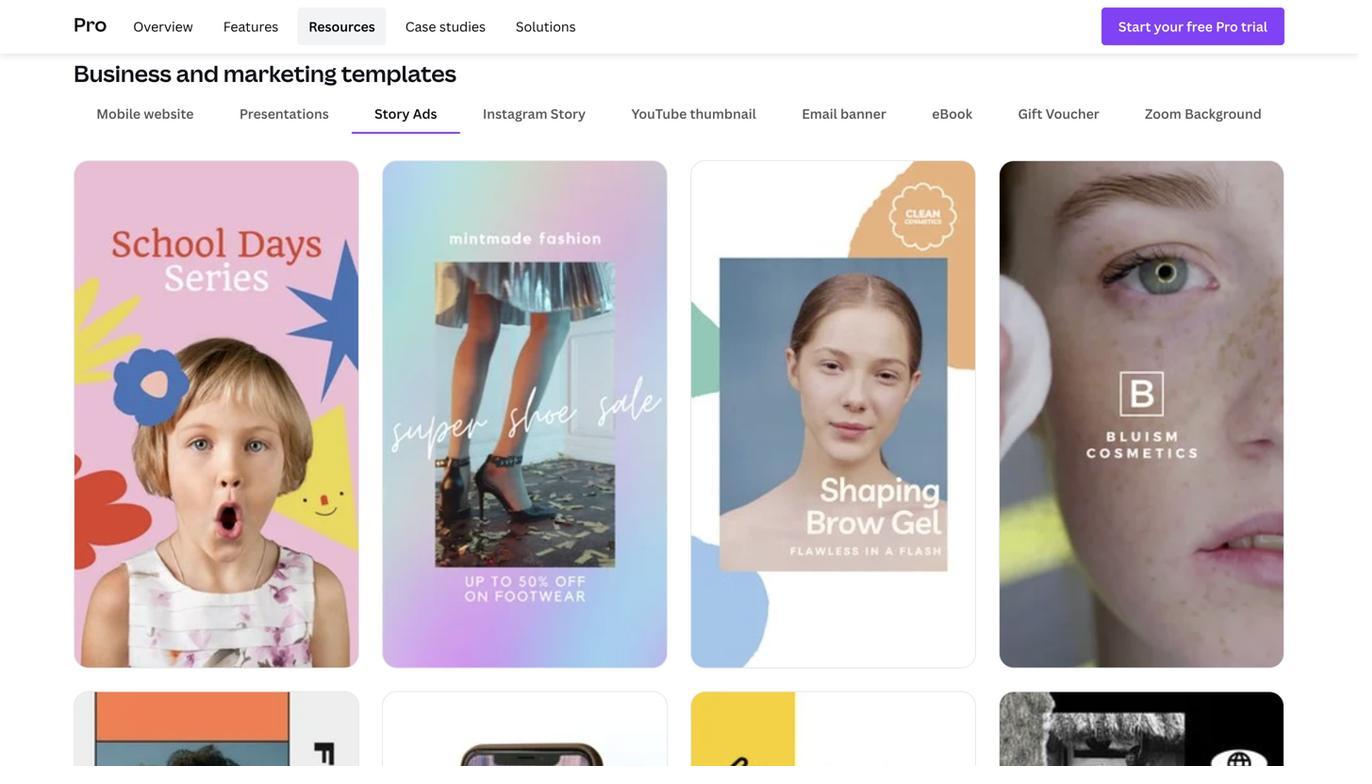 Task type: vqa. For each thing, say whether or not it's contained in the screenshot.
MOBILE WEBSITE
yes



Task type: describe. For each thing, give the bounding box(es) containing it.
2 story from the left
[[551, 105, 586, 123]]

gift voucher
[[1018, 105, 1100, 123]]

story ads button
[[352, 96, 460, 132]]

zoom background
[[1145, 105, 1262, 123]]

pro element
[[74, 0, 1285, 53]]

background
[[1185, 105, 1262, 123]]

email banner button
[[779, 96, 909, 132]]

presentations button
[[217, 96, 352, 132]]

business
[[74, 58, 172, 89]]

website
[[144, 105, 194, 123]]

overview link
[[122, 8, 204, 45]]

resources link
[[297, 8, 387, 45]]

and
[[176, 58, 219, 89]]

start your free pro trial image
[[1119, 16, 1268, 37]]

mobile
[[96, 105, 141, 123]]

case
[[405, 17, 436, 35]]

features link
[[212, 8, 290, 45]]

business and marketing templates
[[74, 58, 457, 89]]

ads
[[413, 105, 437, 123]]

case studies
[[405, 17, 486, 35]]

ebook
[[932, 105, 973, 123]]

email banner
[[802, 105, 887, 123]]



Task type: locate. For each thing, give the bounding box(es) containing it.
menu bar inside the pro 'element'
[[114, 8, 587, 45]]

zoom
[[1145, 105, 1182, 123]]

story right instagram
[[551, 105, 586, 123]]

youtube
[[632, 105, 687, 123]]

0 horizontal spatial story
[[375, 105, 410, 123]]

studies
[[439, 17, 486, 35]]

marketing
[[223, 58, 337, 89]]

resources
[[309, 17, 375, 35]]

story
[[375, 105, 410, 123], [551, 105, 586, 123]]

youtube thumbnail
[[632, 105, 756, 123]]

case studies link
[[394, 8, 497, 45]]

story left ads
[[375, 105, 410, 123]]

instagram story
[[483, 105, 586, 123]]

templates
[[341, 58, 457, 89]]

menu bar
[[114, 8, 587, 45]]

instagram story button
[[460, 96, 609, 132]]

thumbnail
[[690, 105, 756, 123]]

ebook button
[[909, 96, 996, 132]]

email
[[802, 105, 838, 123]]

banner
[[841, 105, 887, 123]]

presentations
[[239, 105, 329, 123]]

1 story from the left
[[375, 105, 410, 123]]

zoom background button
[[1123, 96, 1285, 132]]

1 horizontal spatial story
[[551, 105, 586, 123]]

mobile website
[[96, 105, 194, 123]]

features
[[223, 17, 279, 35]]

solutions
[[516, 17, 576, 35]]

instagram
[[483, 105, 548, 123]]

menu bar containing overview
[[114, 8, 587, 45]]

pro
[[74, 11, 107, 37]]

gift voucher button
[[996, 96, 1123, 132]]

mobile website button
[[74, 96, 217, 132]]

solutions link
[[505, 8, 587, 45]]

gift
[[1018, 105, 1043, 123]]

voucher
[[1046, 105, 1100, 123]]

story ads
[[375, 105, 437, 123]]

youtube thumbnail button
[[609, 96, 779, 132]]

overview
[[133, 17, 193, 35]]



